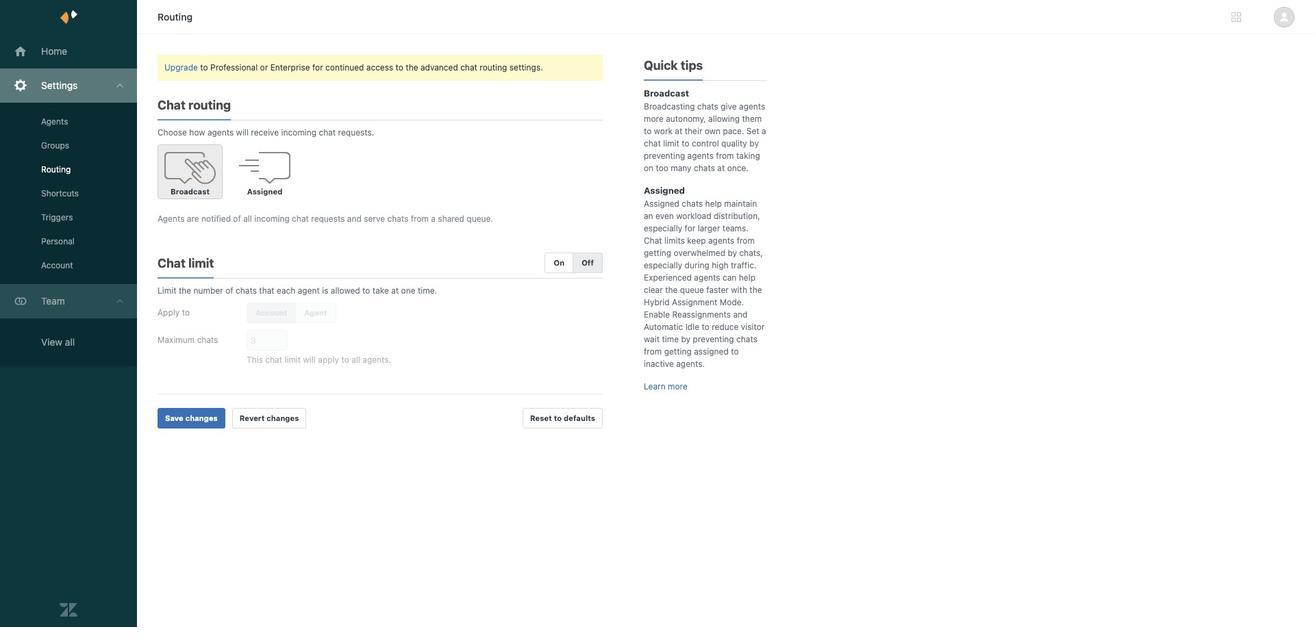 Task type: locate. For each thing, give the bounding box(es) containing it.
0 vertical spatial and
[[347, 214, 362, 224]]

autonomy,
[[666, 114, 706, 124]]

limit down maximum chats number field
[[285, 355, 301, 365]]

1 horizontal spatial preventing
[[693, 334, 735, 345]]

enable
[[644, 310, 670, 320]]

0 horizontal spatial changes
[[185, 414, 218, 423]]

work
[[654, 126, 673, 136]]

preventing up assigned
[[693, 334, 735, 345]]

how
[[189, 127, 205, 138]]

to right access at the top left of page
[[396, 62, 404, 73]]

0 vertical spatial preventing
[[644, 151, 686, 161]]

requests
[[311, 214, 345, 224]]

allowing
[[709, 114, 740, 124]]

incoming for all
[[254, 214, 290, 224]]

incoming right the receive
[[281, 127, 317, 138]]

0 vertical spatial agents
[[41, 117, 68, 127]]

1 vertical spatial incoming
[[254, 214, 290, 224]]

2 horizontal spatial by
[[750, 138, 759, 149]]

broadcast for broadcast broadcasting chats give agents more autonomy, allowing them to work at their own pace. set a chat limit to control quality by preventing agents from taking on too many chats at once.
[[644, 88, 690, 99]]

reduce
[[712, 322, 739, 332]]

team
[[41, 295, 65, 307]]

of
[[233, 214, 241, 224], [226, 286, 233, 296]]

and
[[347, 214, 362, 224], [734, 310, 748, 320]]

at left 'once.'
[[718, 163, 725, 173]]

1 horizontal spatial by
[[728, 248, 738, 258]]

0 vertical spatial more
[[644, 114, 664, 124]]

1 vertical spatial agents
[[158, 214, 185, 224]]

1 horizontal spatial help
[[739, 273, 756, 283]]

0 vertical spatial broadcast
[[644, 88, 690, 99]]

assigned
[[644, 185, 685, 196], [247, 187, 283, 196], [644, 199, 680, 209]]

or
[[260, 62, 268, 73]]

agents
[[41, 117, 68, 127], [158, 214, 185, 224]]

0 horizontal spatial by
[[682, 334, 691, 345]]

chat for chat routing
[[158, 98, 186, 112]]

taking
[[737, 151, 761, 161]]

time
[[662, 334, 679, 345]]

broadcast
[[644, 88, 690, 99], [171, 187, 210, 196]]

faster
[[707, 285, 729, 295]]

2 vertical spatial by
[[682, 334, 691, 345]]

0 horizontal spatial routing
[[188, 98, 231, 112]]

1 vertical spatial more
[[668, 382, 688, 392]]

of right notified
[[233, 214, 241, 224]]

1 vertical spatial broadcast
[[171, 187, 210, 196]]

chat down work
[[644, 138, 661, 149]]

will for receive
[[236, 127, 249, 138]]

1 horizontal spatial for
[[685, 223, 696, 234]]

preventing
[[644, 151, 686, 161], [693, 334, 735, 345]]

0 vertical spatial routing
[[480, 62, 507, 73]]

0 vertical spatial especially
[[644, 223, 683, 234]]

1 horizontal spatial changes
[[267, 414, 299, 423]]

getting
[[644, 248, 672, 258], [665, 347, 692, 357]]

1 vertical spatial preventing
[[693, 334, 735, 345]]

chat inside the broadcast broadcasting chats give agents more autonomy, allowing them to work at their own pace. set a chat limit to control quality by preventing agents from taking on too many chats at once.
[[644, 138, 661, 149]]

0 horizontal spatial broadcast
[[171, 187, 210, 196]]

1 horizontal spatial will
[[303, 355, 316, 365]]

to left work
[[644, 126, 652, 136]]

1 horizontal spatial account
[[256, 308, 287, 317]]

chat inside assigned assigned chats help maintain an even workload distribution, especially for larger teams. chat limits keep agents from getting overwhelmed by chats, especially during high traffic. experienced agents can help clear the queue faster with the hybrid assignment mode. enable reassignments and automatic idle to reduce visitor wait time by preventing chats from getting assigned to inactive agents.
[[644, 236, 663, 246]]

1 vertical spatial for
[[685, 223, 696, 234]]

more up work
[[644, 114, 664, 124]]

chat left limits at right
[[644, 236, 663, 246]]

0 vertical spatial for
[[313, 62, 323, 73]]

chat up 'choose'
[[158, 98, 186, 112]]

notified
[[202, 214, 231, 224]]

1 vertical spatial a
[[431, 214, 436, 224]]

a
[[762, 126, 767, 136], [431, 214, 436, 224]]

1 vertical spatial of
[[226, 286, 233, 296]]

assigned up even
[[644, 199, 680, 209]]

0 horizontal spatial limit
[[188, 256, 214, 271]]

assigned down the receive
[[247, 187, 283, 196]]

inactive
[[644, 359, 674, 369]]

1 horizontal spatial agents.
[[677, 359, 705, 369]]

especially
[[644, 223, 683, 234], [644, 260, 683, 271]]

0 horizontal spatial for
[[313, 62, 323, 73]]

routing up how
[[188, 98, 231, 112]]

advanced
[[421, 62, 458, 73]]

1 horizontal spatial broadcast
[[644, 88, 690, 99]]

2 vertical spatial chat
[[158, 256, 186, 271]]

0 horizontal spatial all
[[65, 337, 75, 348]]

and down 'mode.'
[[734, 310, 748, 320]]

0 vertical spatial a
[[762, 126, 767, 136]]

1 horizontal spatial routing
[[480, 62, 507, 73]]

at left one
[[392, 286, 399, 296]]

1 vertical spatial routing
[[41, 164, 71, 175]]

agents. right "apply"
[[363, 355, 391, 365]]

1 horizontal spatial and
[[734, 310, 748, 320]]

help
[[706, 199, 722, 209], [739, 273, 756, 283]]

with
[[732, 285, 748, 295]]

1 vertical spatial will
[[303, 355, 316, 365]]

0 horizontal spatial will
[[236, 127, 249, 138]]

and left serve
[[347, 214, 362, 224]]

0 vertical spatial at
[[675, 126, 683, 136]]

quality
[[722, 138, 748, 149]]

0 horizontal spatial a
[[431, 214, 436, 224]]

by up traffic. at the top right
[[728, 248, 738, 258]]

getting down time
[[665, 347, 692, 357]]

0 horizontal spatial preventing
[[644, 151, 686, 161]]

chat for chat limit
[[158, 256, 186, 271]]

especially up experienced
[[644, 260, 683, 271]]

limit up number
[[188, 256, 214, 271]]

1 vertical spatial and
[[734, 310, 748, 320]]

0 vertical spatial of
[[233, 214, 241, 224]]

the down experienced
[[666, 285, 678, 295]]

chat left requests
[[292, 214, 309, 224]]

by down idle
[[682, 334, 691, 345]]

all right "apply"
[[352, 355, 360, 365]]

a inside the broadcast broadcasting chats give agents more autonomy, allowing them to work at their own pace. set a chat limit to control quality by preventing agents from taking on too many chats at once.
[[762, 126, 767, 136]]

agents up groups
[[41, 117, 68, 127]]

help down traffic. at the top right
[[739, 273, 756, 283]]

1 vertical spatial getting
[[665, 347, 692, 357]]

0 vertical spatial limit
[[664, 138, 680, 149]]

for left continued
[[313, 62, 323, 73]]

for down workload
[[685, 223, 696, 234]]

0 horizontal spatial agents
[[41, 117, 68, 127]]

them
[[743, 114, 762, 124]]

pace.
[[723, 126, 745, 136]]

will left the receive
[[236, 127, 249, 138]]

to right apply
[[182, 308, 190, 318]]

can
[[723, 273, 737, 283]]

all right the view
[[65, 337, 75, 348]]

is
[[322, 286, 329, 296]]

reassignments
[[673, 310, 731, 320]]

chats up allowing
[[698, 101, 719, 112]]

account down personal
[[41, 260, 73, 271]]

apply
[[158, 308, 180, 318]]

at
[[675, 126, 683, 136], [718, 163, 725, 173], [392, 286, 399, 296]]

agents left are
[[158, 214, 185, 224]]

to right "apply"
[[342, 355, 349, 365]]

idle
[[686, 322, 700, 332]]

a left shared at the top of page
[[431, 214, 436, 224]]

2 vertical spatial at
[[392, 286, 399, 296]]

limit down work
[[664, 138, 680, 149]]

0 vertical spatial chat
[[158, 98, 186, 112]]

to right reset
[[554, 414, 562, 423]]

more
[[644, 114, 664, 124], [668, 382, 688, 392]]

workload
[[677, 211, 712, 221]]

agents.
[[363, 355, 391, 365], [677, 359, 705, 369]]

0 horizontal spatial more
[[644, 114, 664, 124]]

the
[[406, 62, 418, 73], [666, 285, 678, 295], [750, 285, 763, 295], [179, 286, 191, 296]]

many
[[671, 163, 692, 173]]

apply
[[318, 355, 339, 365]]

to
[[200, 62, 208, 73], [396, 62, 404, 73], [644, 126, 652, 136], [682, 138, 690, 149], [363, 286, 370, 296], [182, 308, 190, 318], [702, 322, 710, 332], [731, 347, 739, 357], [342, 355, 349, 365], [554, 414, 562, 423]]

1 vertical spatial account
[[256, 308, 287, 317]]

changes
[[185, 414, 218, 423], [267, 414, 299, 423]]

quick
[[644, 58, 678, 73]]

routing left settings.
[[480, 62, 507, 73]]

1 vertical spatial especially
[[644, 260, 683, 271]]

from left shared at the top of page
[[411, 214, 429, 224]]

distribution,
[[714, 211, 761, 221]]

1 horizontal spatial at
[[675, 126, 683, 136]]

0 vertical spatial will
[[236, 127, 249, 138]]

1 horizontal spatial limit
[[285, 355, 301, 365]]

1 vertical spatial at
[[718, 163, 725, 173]]

preventing up too
[[644, 151, 686, 161]]

by down set
[[750, 138, 759, 149]]

1 horizontal spatial a
[[762, 126, 767, 136]]

visitor
[[741, 322, 765, 332]]

reset to defaults button
[[523, 409, 603, 429]]

settings.
[[510, 62, 543, 73]]

this
[[247, 355, 263, 365]]

limit
[[664, 138, 680, 149], [188, 256, 214, 271], [285, 355, 301, 365]]

2 changes from the left
[[267, 414, 299, 423]]

will left "apply"
[[303, 355, 316, 365]]

account down 'that'
[[256, 308, 287, 317]]

broadcast up broadcasting
[[644, 88, 690, 99]]

all
[[243, 214, 252, 224], [65, 337, 75, 348], [352, 355, 360, 365]]

set
[[747, 126, 760, 136]]

tips
[[681, 58, 703, 73]]

of for all
[[233, 214, 241, 224]]

help up workload
[[706, 199, 722, 209]]

will
[[236, 127, 249, 138], [303, 355, 316, 365]]

agents. down assigned
[[677, 359, 705, 369]]

for
[[313, 62, 323, 73], [685, 223, 696, 234]]

will for apply
[[303, 355, 316, 365]]

0 vertical spatial account
[[41, 260, 73, 271]]

chat right 'this'
[[265, 355, 282, 365]]

account inside "account" button
[[256, 308, 287, 317]]

of right number
[[226, 286, 233, 296]]

number
[[194, 286, 223, 296]]

1 vertical spatial help
[[739, 273, 756, 283]]

maintain
[[725, 199, 758, 209]]

broadcast inside the broadcast broadcasting chats give agents more autonomy, allowing them to work at their own pace. set a chat limit to control quality by preventing agents from taking on too many chats at once.
[[644, 88, 690, 99]]

0 vertical spatial by
[[750, 138, 759, 149]]

agent
[[305, 308, 327, 317]]

incoming right notified
[[254, 214, 290, 224]]

more inside the broadcast broadcasting chats give agents more autonomy, allowing them to work at their own pace. set a chat limit to control quality by preventing agents from taking on too many chats at once.
[[644, 114, 664, 124]]

even
[[656, 211, 674, 221]]

zendesk products image
[[1232, 12, 1242, 22]]

shared
[[438, 214, 465, 224]]

assigned for assigned
[[247, 187, 283, 196]]

from inside the broadcast broadcasting chats give agents more autonomy, allowing them to work at their own pace. set a chat limit to control quality by preventing agents from taking on too many chats at once.
[[716, 151, 734, 161]]

the right with
[[750, 285, 763, 295]]

1 vertical spatial all
[[65, 337, 75, 348]]

view all
[[41, 337, 75, 348]]

requests.
[[338, 127, 374, 138]]

0 vertical spatial getting
[[644, 248, 672, 258]]

shortcuts
[[41, 188, 79, 199]]

limit inside the broadcast broadcasting chats give agents more autonomy, allowing them to work at their own pace. set a chat limit to control quality by preventing agents from taking on too many chats at once.
[[664, 138, 680, 149]]

changes right revert
[[267, 414, 299, 423]]

0 vertical spatial help
[[706, 199, 722, 209]]

chats right maximum
[[197, 335, 218, 345]]

agents
[[740, 101, 766, 112], [208, 127, 234, 138], [688, 151, 714, 161], [709, 236, 735, 246], [695, 273, 721, 283]]

1 changes from the left
[[185, 414, 218, 423]]

during
[[685, 260, 710, 271]]

routing down groups
[[41, 164, 71, 175]]

wait
[[644, 334, 660, 345]]

a right set
[[762, 126, 767, 136]]

an
[[644, 211, 654, 221]]

1 horizontal spatial agents
[[158, 214, 185, 224]]

more right learn
[[668, 382, 688, 392]]

assigned down too
[[644, 185, 685, 196]]

for inside assigned assigned chats help maintain an even workload distribution, especially for larger teams. chat limits keep agents from getting overwhelmed by chats, especially during high traffic. experienced agents can help clear the queue faster with the hybrid assignment mode. enable reassignments and automatic idle to reduce visitor wait time by preventing chats from getting assigned to inactive agents.
[[685, 223, 696, 234]]

from down quality
[[716, 151, 734, 161]]

agents for agents
[[41, 117, 68, 127]]

0 vertical spatial all
[[243, 214, 252, 224]]

0 horizontal spatial account
[[41, 260, 73, 271]]

routing up upgrade link
[[158, 11, 193, 23]]

getting down limits at right
[[644, 248, 672, 258]]

all right notified
[[243, 214, 252, 224]]

changes right save
[[185, 414, 218, 423]]

agents down during
[[695, 273, 721, 283]]

view
[[41, 337, 62, 348]]

especially down even
[[644, 223, 683, 234]]

0 vertical spatial routing
[[158, 11, 193, 23]]

chat up limit
[[158, 256, 186, 271]]

off
[[582, 258, 594, 267]]

at down autonomy,
[[675, 126, 683, 136]]

agents up them
[[740, 101, 766, 112]]

by
[[750, 138, 759, 149], [728, 248, 738, 258], [682, 334, 691, 345]]

chat right advanced
[[461, 62, 478, 73]]

2 vertical spatial all
[[352, 355, 360, 365]]

0 vertical spatial incoming
[[281, 127, 317, 138]]

incoming
[[281, 127, 317, 138], [254, 214, 290, 224]]

high
[[712, 260, 729, 271]]

2 horizontal spatial limit
[[664, 138, 680, 149]]

assignment
[[672, 297, 718, 308]]

1 vertical spatial chat
[[644, 236, 663, 246]]

broadcast up are
[[171, 187, 210, 196]]



Task type: describe. For each thing, give the bounding box(es) containing it.
broadcasting
[[644, 101, 695, 112]]

changes for revert changes
[[267, 414, 299, 423]]

give
[[721, 101, 737, 112]]

too
[[656, 163, 669, 173]]

are
[[187, 214, 199, 224]]

learn
[[644, 382, 666, 392]]

to inside button
[[554, 414, 562, 423]]

on
[[644, 163, 654, 173]]

1 vertical spatial routing
[[188, 98, 231, 112]]

learn more link
[[644, 382, 688, 392]]

chat limit
[[158, 256, 214, 271]]

home
[[41, 45, 67, 57]]

save changes button
[[158, 409, 225, 429]]

to right upgrade link
[[200, 62, 208, 73]]

take
[[373, 286, 389, 296]]

choose how agents will receive incoming chat requests.
[[158, 127, 374, 138]]

maximum chats
[[158, 335, 218, 345]]

quick tips
[[644, 58, 703, 73]]

teams.
[[723, 223, 749, 234]]

their
[[685, 126, 703, 136]]

allowed
[[331, 286, 360, 296]]

save
[[165, 414, 183, 423]]

learn more
[[644, 382, 688, 392]]

agent button
[[296, 303, 336, 324]]

1 vertical spatial limit
[[188, 256, 214, 271]]

agent
[[298, 286, 320, 296]]

of for chats
[[226, 286, 233, 296]]

keep
[[688, 236, 706, 246]]

serve
[[364, 214, 385, 224]]

reset to defaults
[[531, 414, 596, 423]]

triggers
[[41, 212, 73, 223]]

and inside assigned assigned chats help maintain an even workload distribution, especially for larger teams. chat limits keep agents from getting overwhelmed by chats, especially during high traffic. experienced agents can help clear the queue faster with the hybrid assignment mode. enable reassignments and automatic idle to reduce visitor wait time by preventing chats from getting assigned to inactive agents.
[[734, 310, 748, 320]]

control
[[692, 138, 719, 149]]

agents are notified of all incoming chat requests and serve chats from a shared queue.
[[158, 214, 493, 224]]

agents. inside assigned assigned chats help maintain an even workload distribution, especially for larger teams. chat limits keep agents from getting overwhelmed by chats, especially during high traffic. experienced agents can help clear the queue faster with the hybrid assignment mode. enable reassignments and automatic idle to reduce visitor wait time by preventing chats from getting assigned to inactive agents.
[[677, 359, 705, 369]]

the right limit
[[179, 286, 191, 296]]

broadcast broadcasting chats give agents more autonomy, allowing them to work at their own pace. set a chat limit to control quality by preventing agents from taking on too many chats at once.
[[644, 88, 767, 173]]

agents down control
[[688, 151, 714, 161]]

clear
[[644, 285, 663, 295]]

overwhelmed
[[674, 248, 726, 258]]

Maximum chats number field
[[247, 330, 288, 351]]

upgrade link
[[164, 62, 198, 73]]

1 vertical spatial by
[[728, 248, 738, 258]]

larger
[[698, 223, 721, 234]]

to left take
[[363, 286, 370, 296]]

by inside the broadcast broadcasting chats give agents more autonomy, allowing them to work at their own pace. set a chat limit to control quality by preventing agents from taking on too many chats at once.
[[750, 138, 759, 149]]

chats right serve
[[388, 214, 409, 224]]

chat routing
[[158, 98, 231, 112]]

experienced
[[644, 273, 692, 283]]

revert changes
[[240, 414, 299, 423]]

apply to
[[158, 308, 190, 318]]

0 horizontal spatial routing
[[41, 164, 71, 175]]

chat left "requests."
[[319, 127, 336, 138]]

upgrade to professional or enterprise for continued access to the advanced chat routing settings.
[[164, 62, 543, 73]]

1 horizontal spatial all
[[243, 214, 252, 224]]

reset
[[531, 414, 552, 423]]

this chat limit will apply to all agents.
[[247, 355, 391, 365]]

to down reassignments on the right of page
[[702, 322, 710, 332]]

agents down larger at the right top
[[709, 236, 735, 246]]

on
[[554, 258, 565, 267]]

1 horizontal spatial more
[[668, 382, 688, 392]]

preventing inside the broadcast broadcasting chats give agents more autonomy, allowing them to work at their own pace. set a chat limit to control quality by preventing agents from taking on too many chats at once.
[[644, 151, 686, 161]]

hybrid
[[644, 297, 670, 308]]

2 horizontal spatial at
[[718, 163, 725, 173]]

assigned for assigned assigned chats help maintain an even workload distribution, especially for larger teams. chat limits keep agents from getting overwhelmed by chats, especially during high traffic. experienced agents can help clear the queue faster with the hybrid assignment mode. enable reassignments and automatic idle to reduce visitor wait time by preventing chats from getting assigned to inactive agents.
[[644, 185, 685, 196]]

own
[[705, 126, 721, 136]]

receive
[[251, 127, 279, 138]]

chats,
[[740, 248, 763, 258]]

0 horizontal spatial agents.
[[363, 355, 391, 365]]

the left advanced
[[406, 62, 418, 73]]

2 horizontal spatial all
[[352, 355, 360, 365]]

agents right how
[[208, 127, 234, 138]]

assigned
[[694, 347, 729, 357]]

changes for save changes
[[185, 414, 218, 423]]

save changes
[[165, 414, 218, 423]]

2 especially from the top
[[644, 260, 683, 271]]

revert
[[240, 414, 265, 423]]

maximum
[[158, 335, 195, 345]]

preventing inside assigned assigned chats help maintain an even workload distribution, especially for larger teams. chat limits keep agents from getting overwhelmed by chats, especially during high traffic. experienced agents can help clear the queue faster with the hybrid assignment mode. enable reassignments and automatic idle to reduce visitor wait time by preventing chats from getting assigned to inactive agents.
[[693, 334, 735, 345]]

professional
[[210, 62, 258, 73]]

each
[[277, 286, 296, 296]]

upgrade
[[164, 62, 198, 73]]

to right assigned
[[731, 347, 739, 357]]

queue.
[[467, 214, 493, 224]]

assigned assigned chats help maintain an even workload distribution, especially for larger teams. chat limits keep agents from getting overwhelmed by chats, especially during high traffic. experienced agents can help clear the queue faster with the hybrid assignment mode. enable reassignments and automatic idle to reduce visitor wait time by preventing chats from getting assigned to inactive agents.
[[644, 185, 765, 369]]

chats left 'that'
[[236, 286, 257, 296]]

1 especially from the top
[[644, 223, 683, 234]]

choose
[[158, 127, 187, 138]]

automatic
[[644, 322, 684, 332]]

chats right many
[[694, 163, 716, 173]]

agents for agents are notified of all incoming chat requests and serve chats from a shared queue.
[[158, 214, 185, 224]]

to down "their"
[[682, 138, 690, 149]]

once.
[[728, 163, 749, 173]]

limit
[[158, 286, 177, 296]]

broadcast for broadcast
[[171, 187, 210, 196]]

from up chats,
[[737, 236, 755, 246]]

from down 'wait'
[[644, 347, 662, 357]]

chats down visitor
[[737, 334, 758, 345]]

0 horizontal spatial at
[[392, 286, 399, 296]]

1 horizontal spatial routing
[[158, 11, 193, 23]]

revert changes button
[[232, 409, 307, 429]]

0 horizontal spatial and
[[347, 214, 362, 224]]

defaults
[[564, 414, 596, 423]]

2 vertical spatial limit
[[285, 355, 301, 365]]

chats up workload
[[682, 199, 703, 209]]

off button
[[573, 253, 603, 273]]

0 horizontal spatial help
[[706, 199, 722, 209]]

mode.
[[720, 297, 744, 308]]

incoming for receive
[[281, 127, 317, 138]]

personal
[[41, 236, 75, 247]]



Task type: vqa. For each thing, say whether or not it's contained in the screenshot.
that
yes



